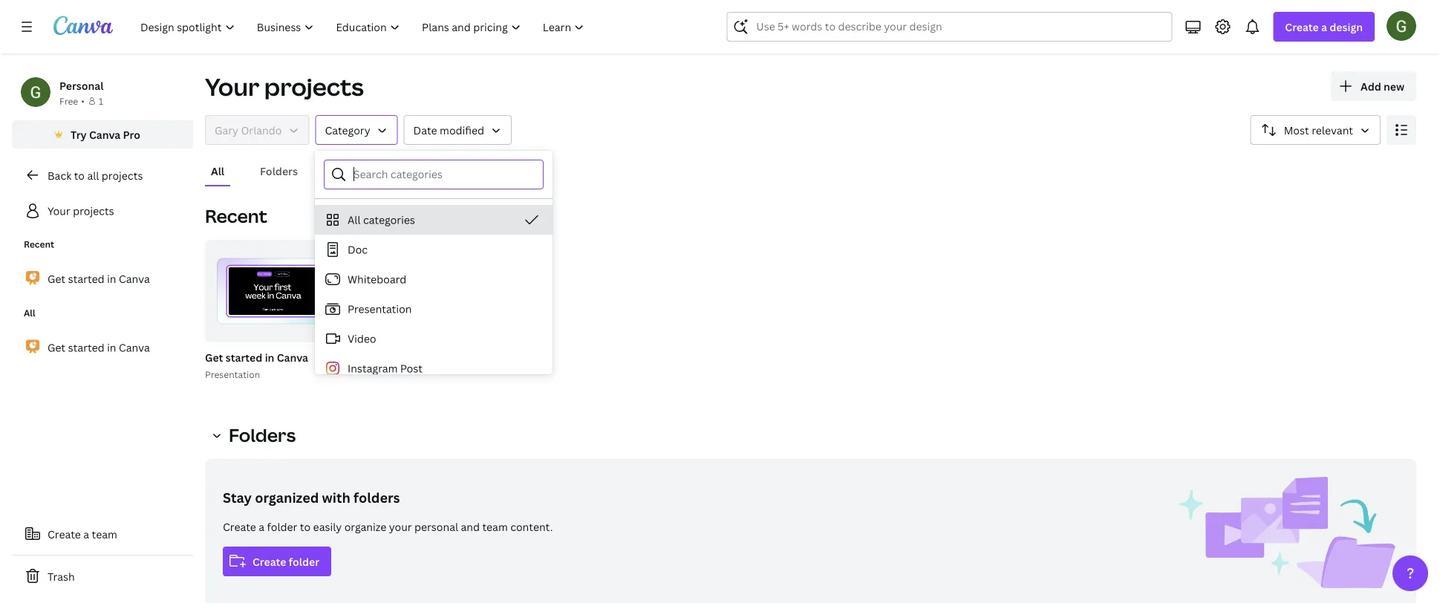 Task type: locate. For each thing, give the bounding box(es) containing it.
all inside all button
[[211, 164, 224, 178]]

2 vertical spatial projects
[[73, 204, 114, 218]]

team right and
[[483, 520, 508, 534]]

gary orlando
[[215, 123, 282, 137]]

0 horizontal spatial presentation
[[205, 368, 260, 380]]

most
[[1285, 123, 1310, 137]]

get
[[48, 272, 66, 286], [48, 341, 66, 355], [205, 350, 223, 365]]

try canva pro
[[71, 127, 140, 142]]

1 horizontal spatial presentation
[[348, 302, 412, 316]]

1 get started in canva link from the top
[[12, 263, 193, 295]]

1 horizontal spatial your projects
[[205, 71, 364, 103]]

1 horizontal spatial team
[[483, 520, 508, 534]]

0 vertical spatial get started in canva link
[[12, 263, 193, 295]]

1 horizontal spatial a
[[259, 520, 265, 534]]

0 vertical spatial your
[[205, 71, 260, 103]]

pro
[[123, 127, 140, 142]]

folders inside button
[[260, 164, 298, 178]]

0 horizontal spatial your
[[48, 204, 70, 218]]

your up 'gary'
[[205, 71, 260, 103]]

team
[[483, 520, 508, 534], [92, 527, 117, 541]]

to left all
[[74, 168, 85, 182]]

0 horizontal spatial team
[[92, 527, 117, 541]]

2 get started in canva from the top
[[48, 341, 150, 355]]

create left "design"
[[1286, 20, 1320, 34]]

folders up organized
[[229, 423, 296, 447]]

1 horizontal spatial to
[[300, 520, 311, 534]]

1 vertical spatial folder
[[289, 555, 320, 569]]

recent down all button
[[205, 204, 267, 228]]

projects up the category
[[264, 71, 364, 103]]

a up trash link
[[83, 527, 89, 541]]

create folder button
[[223, 547, 332, 577]]

1 get started in canva from the top
[[48, 272, 150, 286]]

add new
[[1361, 79, 1405, 93]]

2 horizontal spatial a
[[1322, 20, 1328, 34]]

all inside all categories "button"
[[348, 213, 361, 227]]

None search field
[[727, 12, 1173, 42]]

presentation
[[348, 302, 412, 316], [205, 368, 260, 380]]

your projects
[[205, 71, 364, 103], [48, 204, 114, 218]]

started inside get started in canva presentation
[[226, 350, 263, 365]]

0 vertical spatial folder
[[267, 520, 298, 534]]

a inside button
[[83, 527, 89, 541]]

and
[[461, 520, 480, 534]]

0 horizontal spatial a
[[83, 527, 89, 541]]

folder down organized
[[267, 520, 298, 534]]

stay organized with folders
[[223, 489, 400, 507]]

1 vertical spatial presentation
[[205, 368, 260, 380]]

recent
[[205, 204, 267, 228], [24, 238, 54, 250]]

0 vertical spatial all
[[211, 164, 224, 178]]

1 vertical spatial recent
[[24, 238, 54, 250]]

list box containing all categories
[[315, 205, 553, 603]]

create down organized
[[253, 555, 286, 569]]

projects
[[264, 71, 364, 103], [102, 168, 143, 182], [73, 204, 114, 218]]

projects right all
[[102, 168, 143, 182]]

video
[[348, 332, 376, 346]]

Search search field
[[757, 13, 1143, 41]]

whiteboard button
[[315, 265, 553, 294]]

1 vertical spatial projects
[[102, 168, 143, 182]]

gary
[[215, 123, 239, 137]]

folder down the easily
[[289, 555, 320, 569]]

get for 2nd get started in canva link from the bottom of the page
[[48, 272, 66, 286]]

back to all projects link
[[12, 161, 193, 190]]

orlando
[[241, 123, 282, 137]]

2 horizontal spatial all
[[348, 213, 361, 227]]

date
[[414, 123, 437, 137]]

free
[[59, 95, 78, 107]]

back
[[48, 168, 71, 182]]

get started in canva
[[48, 272, 150, 286], [48, 341, 150, 355]]

create down stay
[[223, 520, 256, 534]]

presentation down the whiteboard
[[348, 302, 412, 316]]

free •
[[59, 95, 85, 107]]

images button
[[403, 157, 451, 185]]

0 vertical spatial get started in canva
[[48, 272, 150, 286]]

post
[[400, 362, 423, 376]]

1 vertical spatial get started in canva link
[[12, 332, 193, 363]]

video option
[[315, 324, 553, 354]]

started
[[68, 272, 105, 286], [68, 341, 105, 355], [226, 350, 263, 365]]

images
[[409, 164, 445, 178]]

add new button
[[1332, 71, 1417, 101]]

your projects up the orlando
[[205, 71, 364, 103]]

create a design button
[[1274, 12, 1376, 42]]

0 vertical spatial to
[[74, 168, 85, 182]]

all
[[211, 164, 224, 178], [348, 213, 361, 227], [24, 307, 35, 319]]

canva
[[89, 127, 121, 142], [119, 272, 150, 286], [119, 341, 150, 355], [277, 350, 308, 365]]

your projects down all
[[48, 204, 114, 218]]

content.
[[511, 520, 553, 534]]

in
[[107, 272, 116, 286], [107, 341, 116, 355], [265, 350, 275, 365]]

canva inside button
[[89, 127, 121, 142]]

0 vertical spatial folders
[[260, 164, 298, 178]]

a inside dropdown button
[[1322, 20, 1328, 34]]

recent down your projects link
[[24, 238, 54, 250]]

get started in canva for 2nd get started in canva link from the bottom of the page
[[48, 272, 150, 286]]

relevant
[[1313, 123, 1354, 137]]

your down back
[[48, 204, 70, 218]]

create
[[1286, 20, 1320, 34], [223, 520, 256, 534], [48, 527, 81, 541], [253, 555, 286, 569]]

canva inside get started in canva presentation
[[277, 350, 308, 365]]

to
[[74, 168, 85, 182], [300, 520, 311, 534]]

organized
[[255, 489, 319, 507]]

1 vertical spatial to
[[300, 520, 311, 534]]

1 vertical spatial get started in canva
[[48, 341, 150, 355]]

folder
[[267, 520, 298, 534], [289, 555, 320, 569]]

0 vertical spatial your projects
[[205, 71, 364, 103]]

0 vertical spatial presentation
[[348, 302, 412, 316]]

all categories
[[348, 213, 415, 227]]

personal
[[59, 78, 104, 93]]

1 horizontal spatial all
[[211, 164, 224, 178]]

create a team
[[48, 527, 117, 541]]

team up trash link
[[92, 527, 117, 541]]

1 horizontal spatial recent
[[205, 204, 267, 228]]

a left "design"
[[1322, 20, 1328, 34]]

folders down the orlando
[[260, 164, 298, 178]]

create up "trash"
[[48, 527, 81, 541]]

all categories option
[[315, 205, 553, 235]]

0 horizontal spatial all
[[24, 307, 35, 319]]

instagram post option
[[315, 354, 553, 383]]

1 vertical spatial all
[[348, 213, 361, 227]]

projects down all
[[73, 204, 114, 218]]

your
[[205, 71, 260, 103], [48, 204, 70, 218]]

trash
[[48, 570, 75, 584]]

create inside dropdown button
[[1286, 20, 1320, 34]]

all button
[[205, 157, 230, 185]]

most relevant
[[1285, 123, 1354, 137]]

a
[[1322, 20, 1328, 34], [259, 520, 265, 534], [83, 527, 89, 541]]

0 horizontal spatial to
[[74, 168, 85, 182]]

a up 'create folder' button on the left
[[259, 520, 265, 534]]

presentation down get started in canva button
[[205, 368, 260, 380]]

get inside get started in canva presentation
[[205, 350, 223, 365]]

0 horizontal spatial your projects
[[48, 204, 114, 218]]

to left the easily
[[300, 520, 311, 534]]

easily
[[313, 520, 342, 534]]

get started in canva link
[[12, 263, 193, 295], [12, 332, 193, 363]]

•
[[81, 95, 85, 107]]

get started in canva button
[[205, 349, 308, 367]]

folders
[[260, 164, 298, 178], [229, 423, 296, 447]]

presentation option
[[315, 294, 553, 324]]

list box
[[315, 205, 553, 603]]

1 vertical spatial folders
[[229, 423, 296, 447]]



Task type: vqa. For each thing, say whether or not it's contained in the screenshot.
Drag
no



Task type: describe. For each thing, give the bounding box(es) containing it.
gary orlando image
[[1387, 11, 1417, 41]]

new
[[1385, 79, 1405, 93]]

get for second get started in canva link from the top of the page
[[48, 341, 66, 355]]

all
[[87, 168, 99, 182]]

1 vertical spatial your projects
[[48, 204, 114, 218]]

all categories button
[[315, 205, 553, 235]]

presentation inside button
[[348, 302, 412, 316]]

whiteboard option
[[315, 265, 553, 294]]

doc option
[[315, 235, 553, 265]]

back to all projects
[[48, 168, 143, 182]]

modified
[[440, 123, 485, 137]]

get started in canva presentation
[[205, 350, 308, 380]]

your
[[389, 520, 412, 534]]

all for all categories
[[348, 213, 361, 227]]

instagram post button
[[315, 354, 553, 383]]

designs button
[[328, 157, 379, 185]]

create for create a team
[[48, 527, 81, 541]]

folders inside dropdown button
[[229, 423, 296, 447]]

folders
[[354, 489, 400, 507]]

instagram post
[[348, 362, 423, 376]]

0 vertical spatial recent
[[205, 204, 267, 228]]

folders button
[[205, 421, 305, 450]]

team inside button
[[92, 527, 117, 541]]

Sort by button
[[1251, 115, 1382, 145]]

create a design
[[1286, 20, 1364, 34]]

1
[[99, 95, 103, 107]]

categories
[[363, 213, 415, 227]]

presentation inside get started in canva presentation
[[205, 368, 260, 380]]

create for create a design
[[1286, 20, 1320, 34]]

Category button
[[315, 115, 398, 145]]

1 vertical spatial your
[[48, 204, 70, 218]]

a for folder
[[259, 520, 265, 534]]

all for all button
[[211, 164, 224, 178]]

add
[[1361, 79, 1382, 93]]

video button
[[315, 324, 553, 354]]

date modified
[[414, 123, 485, 137]]

trash link
[[12, 562, 193, 592]]

folder inside button
[[289, 555, 320, 569]]

stay
[[223, 489, 252, 507]]

get started in canva for second get started in canva link from the top of the page
[[48, 341, 150, 355]]

doc button
[[315, 235, 553, 265]]

try canva pro button
[[12, 120, 193, 149]]

create for create folder
[[253, 555, 286, 569]]

in inside get started in canva presentation
[[265, 350, 275, 365]]

whiteboard
[[348, 272, 407, 286]]

create a team button
[[12, 519, 193, 549]]

create folder
[[253, 555, 320, 569]]

doc
[[348, 243, 368, 257]]

folders button
[[254, 157, 304, 185]]

a for design
[[1322, 20, 1328, 34]]

designs
[[334, 164, 373, 178]]

2 vertical spatial all
[[24, 307, 35, 319]]

try
[[71, 127, 87, 142]]

design
[[1330, 20, 1364, 34]]

a for team
[[83, 527, 89, 541]]

your projects link
[[12, 196, 193, 226]]

category
[[325, 123, 371, 137]]

Search categories search field
[[354, 161, 534, 189]]

0 vertical spatial projects
[[264, 71, 364, 103]]

Owner button
[[205, 115, 309, 145]]

create for create a folder to easily organize your personal and team content.
[[223, 520, 256, 534]]

instagram
[[348, 362, 398, 376]]

2 get started in canva link from the top
[[12, 332, 193, 363]]

Date modified button
[[404, 115, 512, 145]]

0 horizontal spatial recent
[[24, 238, 54, 250]]

personal
[[415, 520, 459, 534]]

organize
[[345, 520, 387, 534]]

1 horizontal spatial your
[[205, 71, 260, 103]]

presentation button
[[315, 294, 553, 324]]

with
[[322, 489, 351, 507]]

top level navigation element
[[131, 12, 597, 42]]

create a folder to easily organize your personal and team content.
[[223, 520, 553, 534]]



